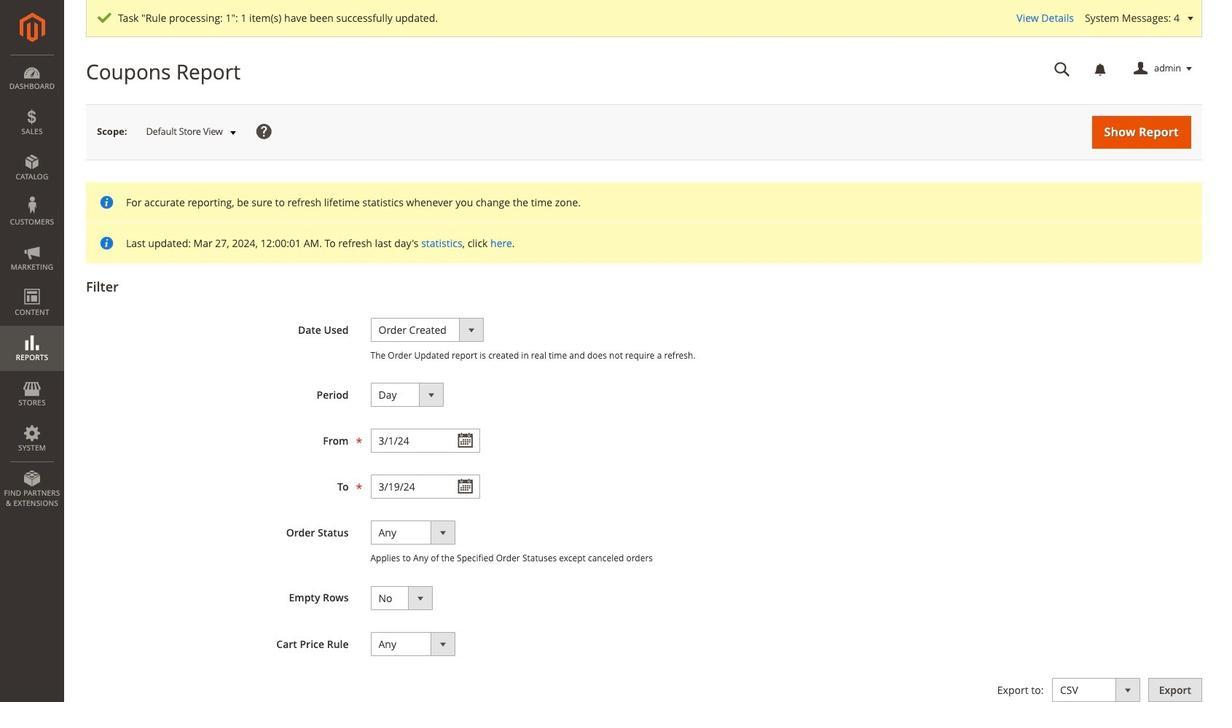 Task type: describe. For each thing, give the bounding box(es) containing it.
magento admin panel image
[[19, 12, 45, 42]]



Task type: locate. For each thing, give the bounding box(es) containing it.
menu bar
[[0, 55, 64, 516]]

None text field
[[1045, 56, 1081, 82], [371, 429, 480, 453], [371, 475, 480, 499], [1045, 56, 1081, 82], [371, 429, 480, 453], [371, 475, 480, 499]]



